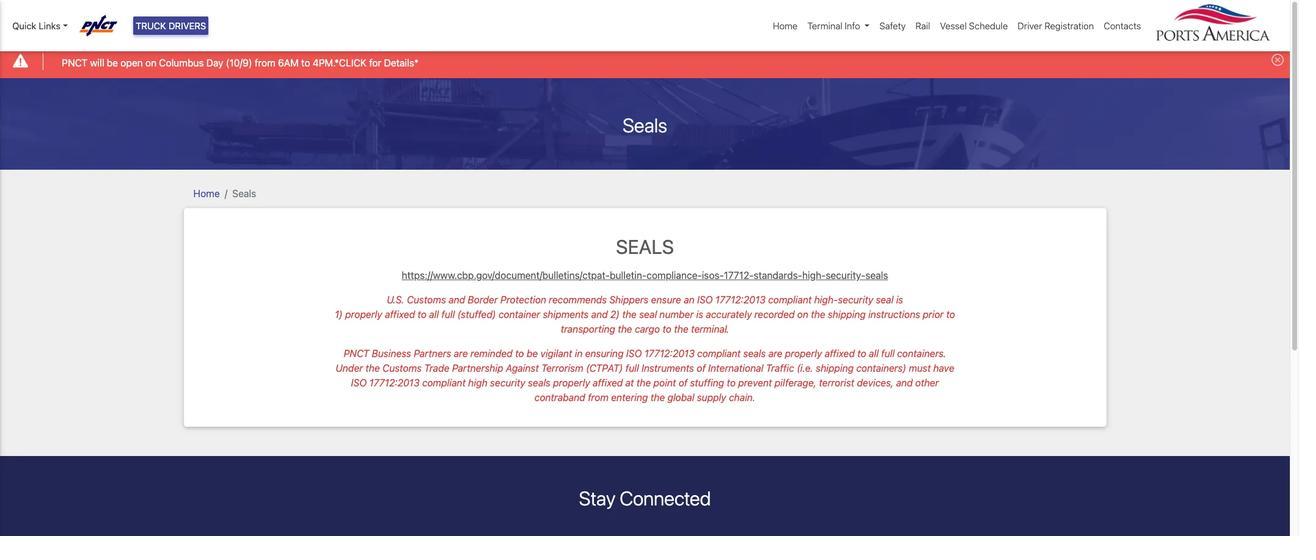 Task type: vqa. For each thing, say whether or not it's contained in the screenshot.
MAERSK SAIGON
no



Task type: locate. For each thing, give the bounding box(es) containing it.
stuffing
[[690, 378, 725, 389]]

0 horizontal spatial and
[[449, 295, 465, 306]]

1 vertical spatial seals
[[744, 348, 766, 359]]

compliant down "trade"
[[422, 378, 466, 389]]

and
[[449, 295, 465, 306], [592, 309, 608, 320], [897, 378, 913, 389]]

standards-
[[754, 270, 803, 281]]

shipping down security-
[[828, 309, 866, 320]]

iso down 'under'
[[351, 378, 367, 389]]

2 horizontal spatial compliant
[[769, 295, 812, 306]]

containers)
[[857, 363, 907, 374]]

the right 'under'
[[366, 363, 380, 374]]

properly right 1)
[[345, 309, 382, 320]]

2 vertical spatial affixed
[[593, 378, 623, 389]]

1 vertical spatial high-
[[815, 295, 838, 306]]

rail link
[[911, 14, 936, 38]]

1 horizontal spatial home
[[773, 20, 798, 31]]

0 vertical spatial affixed
[[385, 309, 415, 320]]

terminal.
[[691, 324, 730, 335]]

are
[[454, 348, 468, 359], [769, 348, 783, 359]]

1 vertical spatial on
[[798, 309, 809, 320]]

quick
[[12, 20, 36, 31]]

on inside u.s. customs and border protection recommends shippers ensure an iso 17712:2013 compliant high-security seal is 1) properly affixed to all full (stuffed) container shipments and 2) the seal number is accurately recorded on the shipping instructions              prior to transporting the cargo to the terminal.
[[798, 309, 809, 320]]

1 vertical spatial pnct
[[344, 348, 369, 359]]

on right recorded
[[798, 309, 809, 320]]

0 horizontal spatial home
[[193, 188, 220, 199]]

customs inside pnct business partners are reminded to be vigilant in ensuring iso 17712:2013 compliant seals are properly affixed to all full containers. under the customs trade partnership against terrorism (ctpat) full instruments of international traffic (i.e. shipping containers)              must have iso 17712:2013 compliant high security seals properly affixed at the point of stuffing to prevent pilferage, terrorist devices,              and other contraband from entering the global supply chain.
[[383, 363, 422, 374]]

0 horizontal spatial pnct
[[62, 57, 88, 68]]

and inside pnct business partners are reminded to be vigilant in ensuring iso 17712:2013 compliant seals are properly affixed to all full containers. under the customs trade partnership against terrorism (ctpat) full instruments of international traffic (i.e. shipping containers)              must have iso 17712:2013 compliant high security seals properly affixed at the point of stuffing to prevent pilferage, terrorist devices,              and other contraband from entering the global supply chain.
[[897, 378, 913, 389]]

against
[[506, 363, 539, 374]]

1 horizontal spatial and
[[592, 309, 608, 320]]

the down point
[[651, 392, 665, 403]]

must
[[909, 363, 931, 374]]

0 horizontal spatial iso
[[351, 378, 367, 389]]

1 vertical spatial home link
[[193, 188, 220, 199]]

seals down against
[[528, 378, 551, 389]]

high-
[[803, 270, 826, 281], [815, 295, 838, 306]]

1 horizontal spatial pnct
[[344, 348, 369, 359]]

0 vertical spatial from
[[255, 57, 276, 68]]

of
[[697, 363, 706, 374], [679, 378, 688, 389]]

entering
[[611, 392, 648, 403]]

seal up cargo at bottom
[[640, 309, 657, 320]]

compliant up recorded
[[769, 295, 812, 306]]

0 vertical spatial is
[[897, 295, 904, 306]]

affixed down u.s.
[[385, 309, 415, 320]]

0 vertical spatial of
[[697, 363, 706, 374]]

pnct will be open on columbus day (10/9) from 6am to 4pm.*click for details* link
[[62, 55, 419, 70]]

pnct left will
[[62, 57, 88, 68]]

1 vertical spatial shipping
[[816, 363, 854, 374]]

1 horizontal spatial be
[[527, 348, 538, 359]]

contraband
[[535, 392, 586, 403]]

1 horizontal spatial on
[[798, 309, 809, 320]]

security down security-
[[838, 295, 874, 306]]

0 horizontal spatial affixed
[[385, 309, 415, 320]]

are up 'partnership'
[[454, 348, 468, 359]]

properly up (i.e.
[[785, 348, 822, 359]]

business
[[372, 348, 411, 359]]

0 horizontal spatial full
[[442, 309, 455, 320]]

quick links link
[[12, 19, 68, 33]]

security down against
[[490, 378, 526, 389]]

full inside u.s. customs and border protection recommends shippers ensure an iso 17712:2013 compliant high-security seal is 1) properly affixed to all full (stuffed) container shipments and 2) the seal number is accurately recorded on the shipping instructions              prior to transporting the cargo to the terminal.
[[442, 309, 455, 320]]

shipping up 'terrorist'
[[816, 363, 854, 374]]

from inside alert
[[255, 57, 276, 68]]

0 vertical spatial and
[[449, 295, 465, 306]]

all up 'partners'
[[429, 309, 439, 320]]

and up (stuffed)
[[449, 295, 465, 306]]

of up global
[[679, 378, 688, 389]]

is
[[897, 295, 904, 306], [697, 309, 704, 320]]

1 horizontal spatial is
[[897, 295, 904, 306]]

iso
[[697, 295, 713, 306], [626, 348, 642, 359], [351, 378, 367, 389]]

shipments
[[543, 309, 589, 320]]

0 horizontal spatial security
[[490, 378, 526, 389]]

customs down business
[[383, 363, 422, 374]]

pnct up 'under'
[[344, 348, 369, 359]]

1 vertical spatial and
[[592, 309, 608, 320]]

2 vertical spatial properly
[[553, 378, 590, 389]]

u.s. customs and border protection recommends shippers ensure an iso 17712:2013 compliant high-security seal is 1) properly affixed to all full (stuffed) container shipments and 2) the seal number is accurately recorded on the shipping instructions              prior to transporting the cargo to the terminal.
[[335, 295, 956, 335]]

terminal info
[[808, 20, 861, 31]]

1 horizontal spatial seals
[[744, 348, 766, 359]]

full up containers) at the right of page
[[882, 348, 895, 359]]

terminal
[[808, 20, 843, 31]]

0 vertical spatial pnct
[[62, 57, 88, 68]]

other
[[916, 378, 939, 389]]

pnct
[[62, 57, 88, 68], [344, 348, 369, 359]]

are up traffic
[[769, 348, 783, 359]]

is up instructions
[[897, 295, 904, 306]]

of up stuffing
[[697, 363, 706, 374]]

vigilant
[[541, 348, 572, 359]]

properly down terrorism
[[553, 378, 590, 389]]

2 horizontal spatial 17712:2013
[[716, 295, 766, 306]]

1 horizontal spatial 17712:2013
[[645, 348, 695, 359]]

affixed down "(ctpat)" on the left of page
[[593, 378, 623, 389]]

0 horizontal spatial all
[[429, 309, 439, 320]]

info
[[845, 20, 861, 31]]

0 vertical spatial customs
[[407, 295, 446, 306]]

2 horizontal spatial full
[[882, 348, 895, 359]]

0 vertical spatial iso
[[697, 295, 713, 306]]

is up terminal.
[[697, 309, 704, 320]]

drivers
[[169, 20, 206, 31]]

1 vertical spatial be
[[527, 348, 538, 359]]

on inside alert
[[145, 57, 157, 68]]

iso down cargo at bottom
[[626, 348, 642, 359]]

0 vertical spatial 17712:2013
[[716, 295, 766, 306]]

containers.
[[898, 348, 947, 359]]

and down 'must'
[[897, 378, 913, 389]]

links
[[39, 20, 60, 31]]

recorded
[[755, 309, 795, 320]]

security
[[838, 295, 874, 306], [490, 378, 526, 389]]

1 horizontal spatial properly
[[553, 378, 590, 389]]

0 vertical spatial be
[[107, 57, 118, 68]]

1 horizontal spatial iso
[[626, 348, 642, 359]]

seals up instructions
[[866, 270, 889, 281]]

0 horizontal spatial are
[[454, 348, 468, 359]]

0 vertical spatial properly
[[345, 309, 382, 320]]

seals
[[866, 270, 889, 281], [744, 348, 766, 359], [528, 378, 551, 389]]

0 horizontal spatial be
[[107, 57, 118, 68]]

1 vertical spatial customs
[[383, 363, 422, 374]]

pnct for will
[[62, 57, 88, 68]]

shipping inside u.s. customs and border protection recommends shippers ensure an iso 17712:2013 compliant high-security seal is 1) properly affixed to all full (stuffed) container shipments and 2) the seal number is accurately recorded on the shipping instructions              prior to transporting the cargo to the terminal.
[[828, 309, 866, 320]]

number
[[660, 309, 694, 320]]

2 vertical spatial 17712:2013
[[369, 378, 420, 389]]

1 horizontal spatial home link
[[768, 14, 803, 38]]

pnct will be open on columbus day (10/9) from 6am to 4pm.*click for details* alert
[[0, 45, 1291, 78]]

2 horizontal spatial seals
[[866, 270, 889, 281]]

compliant inside u.s. customs and border protection recommends shippers ensure an iso 17712:2013 compliant high-security seal is 1) properly affixed to all full (stuffed) container shipments and 2) the seal number is accurately recorded on the shipping instructions              prior to transporting the cargo to the terminal.
[[769, 295, 812, 306]]

1 vertical spatial 17712:2013
[[645, 348, 695, 359]]

2 horizontal spatial and
[[897, 378, 913, 389]]

all
[[429, 309, 439, 320], [869, 348, 879, 359]]

seals up international
[[744, 348, 766, 359]]

full up at
[[626, 363, 639, 374]]

seal up instructions
[[876, 295, 894, 306]]

driver registration link
[[1013, 14, 1099, 38]]

shipping for containers)
[[816, 363, 854, 374]]

cargo
[[635, 324, 660, 335]]

2 vertical spatial and
[[897, 378, 913, 389]]

1 vertical spatial properly
[[785, 348, 822, 359]]

pnct for business
[[344, 348, 369, 359]]

devices,
[[857, 378, 894, 389]]

to down international
[[727, 378, 736, 389]]

1 horizontal spatial all
[[869, 348, 879, 359]]

1 horizontal spatial compliant
[[698, 348, 741, 359]]

all inside pnct business partners are reminded to be vigilant in ensuring iso 17712:2013 compliant seals are properly affixed to all full containers. under the customs trade partnership against terrorism (ctpat) full instruments of international traffic (i.e. shipping containers)              must have iso 17712:2013 compliant high security seals properly affixed at the point of stuffing to prevent pilferage, terrorist devices,              and other contraband from entering the global supply chain.
[[869, 348, 879, 359]]

ensuring
[[585, 348, 624, 359]]

to
[[301, 57, 310, 68], [418, 309, 427, 320], [947, 309, 956, 320], [663, 324, 672, 335], [515, 348, 524, 359], [858, 348, 867, 359], [727, 378, 736, 389]]

0 vertical spatial shipping
[[828, 309, 866, 320]]

0 horizontal spatial 17712:2013
[[369, 378, 420, 389]]

1 vertical spatial home
[[193, 188, 220, 199]]

reminded
[[471, 348, 513, 359]]

0 horizontal spatial on
[[145, 57, 157, 68]]

2 vertical spatial iso
[[351, 378, 367, 389]]

security inside u.s. customs and border protection recommends shippers ensure an iso 17712:2013 compliant high-security seal is 1) properly affixed to all full (stuffed) container shipments and 2) the seal number is accurately recorded on the shipping instructions              prior to transporting the cargo to the terminal.
[[838, 295, 874, 306]]

2 horizontal spatial iso
[[697, 295, 713, 306]]

0 vertical spatial all
[[429, 309, 439, 320]]

to right the 6am
[[301, 57, 310, 68]]

be
[[107, 57, 118, 68], [527, 348, 538, 359]]

2 horizontal spatial affixed
[[825, 348, 855, 359]]

iso right an
[[697, 295, 713, 306]]

seal
[[876, 295, 894, 306], [640, 309, 657, 320]]

container
[[499, 309, 541, 320]]

pnct inside pnct business partners are reminded to be vigilant in ensuring iso 17712:2013 compliant seals are properly affixed to all full containers. under the customs trade partnership against terrorism (ctpat) full instruments of international traffic (i.e. shipping containers)              must have iso 17712:2013 compliant high security seals properly affixed at the point of stuffing to prevent pilferage, terrorist devices,              and other contraband from entering the global supply chain.
[[344, 348, 369, 359]]

full
[[442, 309, 455, 320], [882, 348, 895, 359], [626, 363, 639, 374]]

0 horizontal spatial from
[[255, 57, 276, 68]]

at
[[626, 378, 634, 389]]

be inside alert
[[107, 57, 118, 68]]

17712:2013 up accurately
[[716, 295, 766, 306]]

full left (stuffed)
[[442, 309, 455, 320]]

home
[[773, 20, 798, 31], [193, 188, 220, 199]]

1 horizontal spatial from
[[588, 392, 609, 403]]

shipping inside pnct business partners are reminded to be vigilant in ensuring iso 17712:2013 compliant seals are properly affixed to all full containers. under the customs trade partnership against terrorism (ctpat) full instruments of international traffic (i.e. shipping containers)              must have iso 17712:2013 compliant high security seals properly affixed at the point of stuffing to prevent pilferage, terrorist devices,              and other contraband from entering the global supply chain.
[[816, 363, 854, 374]]

on
[[145, 57, 157, 68], [798, 309, 809, 320]]

0 horizontal spatial seal
[[640, 309, 657, 320]]

1 vertical spatial full
[[882, 348, 895, 359]]

0 vertical spatial full
[[442, 309, 455, 320]]

1 vertical spatial affixed
[[825, 348, 855, 359]]

all up containers) at the right of page
[[869, 348, 879, 359]]

from down "(ctpat)" on the left of page
[[588, 392, 609, 403]]

17712:2013 inside u.s. customs and border protection recommends shippers ensure an iso 17712:2013 compliant high-security seal is 1) properly affixed to all full (stuffed) container shipments and 2) the seal number is accurately recorded on the shipping instructions              prior to transporting the cargo to the terminal.
[[716, 295, 766, 306]]

1 vertical spatial all
[[869, 348, 879, 359]]

affixed up 'terrorist'
[[825, 348, 855, 359]]

17712:2013
[[716, 295, 766, 306], [645, 348, 695, 359], [369, 378, 420, 389]]

1 horizontal spatial affixed
[[593, 378, 623, 389]]

open
[[121, 57, 143, 68]]

1 vertical spatial is
[[697, 309, 704, 320]]

0 horizontal spatial of
[[679, 378, 688, 389]]

17712:2013 down business
[[369, 378, 420, 389]]

be up against
[[527, 348, 538, 359]]

0 horizontal spatial compliant
[[422, 378, 466, 389]]

be right will
[[107, 57, 118, 68]]

2 horizontal spatial properly
[[785, 348, 822, 359]]

have
[[934, 363, 955, 374]]

compliant up international
[[698, 348, 741, 359]]

17712:2013 up instruments
[[645, 348, 695, 359]]

pnct inside the pnct will be open on columbus day (10/9) from 6am to 4pm.*click for details* link
[[62, 57, 88, 68]]

be inside pnct business partners are reminded to be vigilant in ensuring iso 17712:2013 compliant seals are properly affixed to all full containers. under the customs trade partnership against terrorism (ctpat) full instruments of international traffic (i.e. shipping containers)              must have iso 17712:2013 compliant high security seals properly affixed at the point of stuffing to prevent pilferage, terrorist devices,              and other contraband from entering the global supply chain.
[[527, 348, 538, 359]]

2 vertical spatial seals
[[616, 235, 674, 258]]

partners
[[414, 348, 452, 359]]

0 horizontal spatial properly
[[345, 309, 382, 320]]

0 vertical spatial compliant
[[769, 295, 812, 306]]

schedule
[[970, 20, 1008, 31]]

2 vertical spatial full
[[626, 363, 639, 374]]

0 vertical spatial security
[[838, 295, 874, 306]]

on right 'open'
[[145, 57, 157, 68]]

2 vertical spatial compliant
[[422, 378, 466, 389]]

0 vertical spatial on
[[145, 57, 157, 68]]

affixed inside u.s. customs and border protection recommends shippers ensure an iso 17712:2013 compliant high-security seal is 1) properly affixed to all full (stuffed) container shipments and 2) the seal number is accurately recorded on the shipping instructions              prior to transporting the cargo to the terminal.
[[385, 309, 415, 320]]

(stuffed)
[[458, 309, 496, 320]]

0 horizontal spatial seals
[[528, 378, 551, 389]]

registration
[[1045, 20, 1095, 31]]

from inside pnct business partners are reminded to be vigilant in ensuring iso 17712:2013 compliant seals are properly affixed to all full containers. under the customs trade partnership against terrorism (ctpat) full instruments of international traffic (i.e. shipping containers)              must have iso 17712:2013 compliant high security seals properly affixed at the point of stuffing to prevent pilferage, terrorist devices,              and other contraband from entering the global supply chain.
[[588, 392, 609, 403]]

customs
[[407, 295, 446, 306], [383, 363, 422, 374]]

the right at
[[637, 378, 651, 389]]

and left the '2)'
[[592, 309, 608, 320]]

1 vertical spatial from
[[588, 392, 609, 403]]

1 horizontal spatial security
[[838, 295, 874, 306]]

1 horizontal spatial full
[[626, 363, 639, 374]]

under
[[336, 363, 363, 374]]

properly
[[345, 309, 382, 320], [785, 348, 822, 359], [553, 378, 590, 389]]

1 vertical spatial security
[[490, 378, 526, 389]]

trade
[[424, 363, 450, 374]]

from left the 6am
[[255, 57, 276, 68]]

customs right u.s.
[[407, 295, 446, 306]]

1 vertical spatial compliant
[[698, 348, 741, 359]]

security inside pnct business partners are reminded to be vigilant in ensuring iso 17712:2013 compliant seals are properly affixed to all full containers. under the customs trade partnership against terrorism (ctpat) full instruments of international traffic (i.e. shipping containers)              must have iso 17712:2013 compliant high security seals properly affixed at the point of stuffing to prevent pilferage, terrorist devices,              and other contraband from entering the global supply chain.
[[490, 378, 526, 389]]

home link
[[768, 14, 803, 38], [193, 188, 220, 199]]

1 horizontal spatial seal
[[876, 295, 894, 306]]



Task type: describe. For each thing, give the bounding box(es) containing it.
0 vertical spatial high-
[[803, 270, 826, 281]]

partnership
[[452, 363, 504, 374]]

pilferage,
[[775, 378, 817, 389]]

all inside u.s. customs and border protection recommends shippers ensure an iso 17712:2013 compliant high-security seal is 1) properly affixed to all full (stuffed) container shipments and 2) the seal number is accurately recorded on the shipping instructions              prior to transporting the cargo to the terminal.
[[429, 309, 439, 320]]

1 vertical spatial of
[[679, 378, 688, 389]]

an
[[684, 295, 695, 306]]

pnct will be open on columbus day (10/9) from 6am to 4pm.*click for details*
[[62, 57, 419, 68]]

global
[[668, 392, 695, 403]]

iso inside u.s. customs and border protection recommends shippers ensure an iso 17712:2013 compliant high-security seal is 1) properly affixed to all full (stuffed) container shipments and 2) the seal number is accurately recorded on the shipping instructions              prior to transporting the cargo to the terminal.
[[697, 295, 713, 306]]

terrorist
[[819, 378, 855, 389]]

quick links
[[12, 20, 60, 31]]

safety link
[[875, 14, 911, 38]]

6am
[[278, 57, 299, 68]]

1 vertical spatial seals
[[232, 188, 256, 199]]

columbus
[[159, 57, 204, 68]]

1)
[[335, 309, 343, 320]]

compliance-
[[647, 270, 702, 281]]

driver
[[1018, 20, 1043, 31]]

connected
[[620, 487, 711, 510]]

2)
[[611, 309, 620, 320]]

shipping for instructions
[[828, 309, 866, 320]]

https://www.cbp.gov/document/bulletins/ctpat-
[[402, 270, 610, 281]]

https://www.cbp.gov/document/bulletins/ctpat-bulletin-compliance-isos-17712-standards-high-security-seals
[[402, 270, 889, 281]]

(ctpat)
[[586, 363, 623, 374]]

security-
[[826, 270, 866, 281]]

high- inside u.s. customs and border protection recommends shippers ensure an iso 17712:2013 compliant high-security seal is 1) properly affixed to all full (stuffed) container shipments and 2) the seal number is accurately recorded on the shipping instructions              prior to transporting the cargo to the terminal.
[[815, 295, 838, 306]]

to up 'partners'
[[418, 309, 427, 320]]

stay
[[579, 487, 616, 510]]

1 vertical spatial iso
[[626, 348, 642, 359]]

international
[[709, 363, 764, 374]]

prevent
[[739, 378, 772, 389]]

the down number on the right bottom of page
[[674, 324, 689, 335]]

border
[[468, 295, 498, 306]]

recommends
[[549, 295, 607, 306]]

details*
[[384, 57, 419, 68]]

to inside alert
[[301, 57, 310, 68]]

instruments
[[642, 363, 694, 374]]

instructions
[[869, 309, 921, 320]]

isos-
[[702, 270, 724, 281]]

close image
[[1272, 54, 1284, 66]]

1 vertical spatial seal
[[640, 309, 657, 320]]

for
[[369, 57, 382, 68]]

the right the '2)'
[[623, 309, 637, 320]]

prior
[[923, 309, 944, 320]]

supply
[[697, 392, 727, 403]]

to right prior
[[947, 309, 956, 320]]

contacts
[[1104, 20, 1142, 31]]

truck drivers link
[[133, 16, 209, 35]]

0 vertical spatial seal
[[876, 295, 894, 306]]

rail
[[916, 20, 931, 31]]

customs inside u.s. customs and border protection recommends shippers ensure an iso 17712:2013 compliant high-security seal is 1) properly affixed to all full (stuffed) container shipments and 2) the seal number is accurately recorded on the shipping instructions              prior to transporting the cargo to the terminal.
[[407, 295, 446, 306]]

vessel schedule link
[[936, 14, 1013, 38]]

bulletin-
[[610, 270, 647, 281]]

(i.e.
[[797, 363, 814, 374]]

1 are from the left
[[454, 348, 468, 359]]

2 vertical spatial seals
[[528, 378, 551, 389]]

0 vertical spatial seals
[[866, 270, 889, 281]]

in
[[575, 348, 583, 359]]

0 vertical spatial home
[[773, 20, 798, 31]]

to up against
[[515, 348, 524, 359]]

vessel schedule
[[940, 20, 1008, 31]]

ensure
[[651, 295, 682, 306]]

protection
[[501, 295, 547, 306]]

accurately
[[706, 309, 752, 320]]

contacts link
[[1099, 14, 1147, 38]]

day
[[206, 57, 224, 68]]

to down number on the right bottom of page
[[663, 324, 672, 335]]

truck drivers
[[136, 20, 206, 31]]

0 horizontal spatial is
[[697, 309, 704, 320]]

pnct business partners are reminded to be vigilant in ensuring iso 17712:2013 compliant seals are properly affixed to all full containers. under the customs trade partnership against terrorism (ctpat) full instruments of international traffic (i.e. shipping containers)              must have iso 17712:2013 compliant high security seals properly affixed at the point of stuffing to prevent pilferage, terrorist devices,              and other contraband from entering the global supply chain.
[[336, 348, 955, 403]]

the down the '2)'
[[618, 324, 633, 335]]

0 vertical spatial home link
[[768, 14, 803, 38]]

transporting
[[561, 324, 616, 335]]

to up containers) at the right of page
[[858, 348, 867, 359]]

17712-
[[724, 270, 754, 281]]

stay connected
[[579, 487, 711, 510]]

1 horizontal spatial of
[[697, 363, 706, 374]]

u.s.
[[387, 295, 405, 306]]

https://www.cbp.gov/document/bulletins/ctpat-bulletin-compliance-isos-17712-standards-high-security-seals link
[[402, 270, 889, 281]]

driver registration
[[1018, 20, 1095, 31]]

(10/9)
[[226, 57, 252, 68]]

traffic
[[766, 363, 795, 374]]

4pm.*click
[[313, 57, 367, 68]]

0 vertical spatial seals
[[623, 113, 668, 137]]

vessel
[[940, 20, 967, 31]]

terminal info link
[[803, 14, 875, 38]]

will
[[90, 57, 104, 68]]

high
[[468, 378, 488, 389]]

the right recorded
[[811, 309, 826, 320]]

properly inside u.s. customs and border protection recommends shippers ensure an iso 17712:2013 compliant high-security seal is 1) properly affixed to all full (stuffed) container shipments and 2) the seal number is accurately recorded on the shipping instructions              prior to transporting the cargo to the terminal.
[[345, 309, 382, 320]]

safety
[[880, 20, 906, 31]]

terrorism
[[542, 363, 584, 374]]

point
[[654, 378, 676, 389]]

chain.
[[729, 392, 756, 403]]

0 horizontal spatial home link
[[193, 188, 220, 199]]

2 are from the left
[[769, 348, 783, 359]]

shippers
[[610, 295, 649, 306]]



